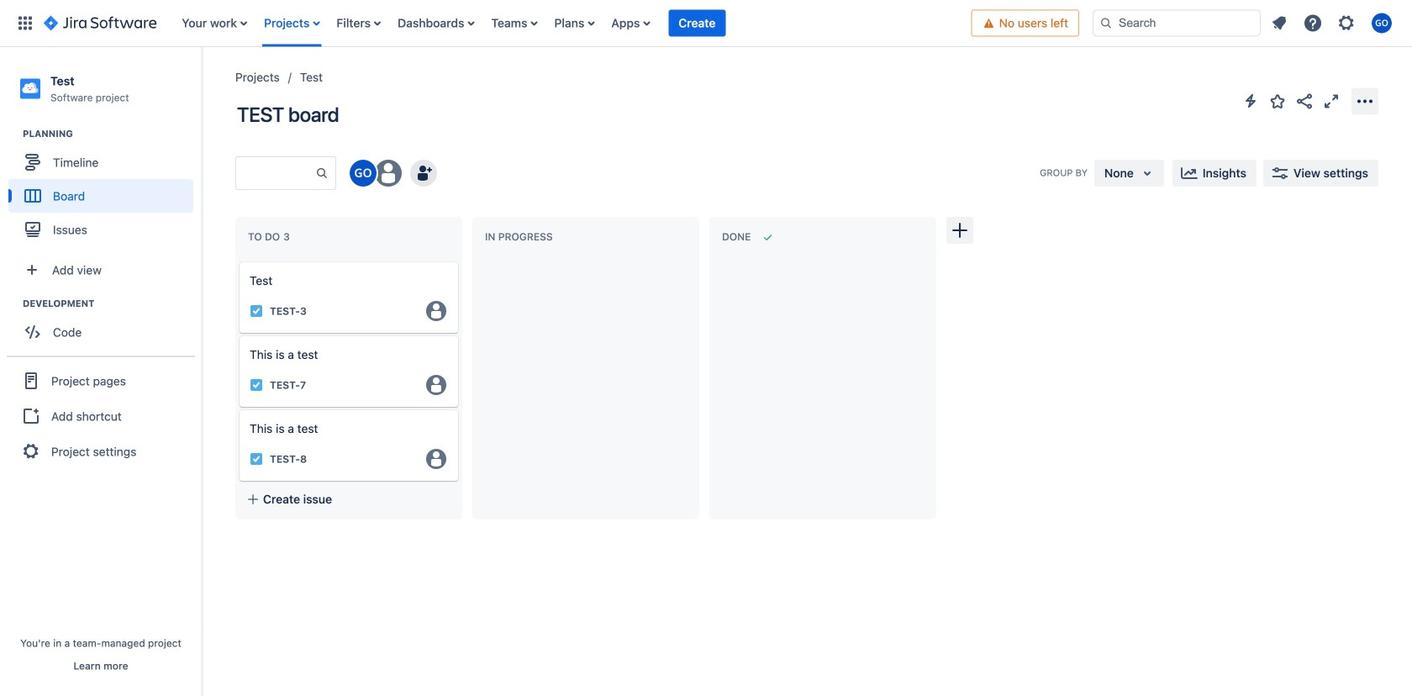 Task type: locate. For each thing, give the bounding box(es) containing it.
create issue image
[[228, 251, 248, 271]]

2 heading from the top
[[23, 297, 201, 310]]

1 vertical spatial group
[[8, 297, 201, 354]]

group for development image
[[8, 297, 201, 354]]

your profile and settings image
[[1372, 13, 1393, 33]]

jira software image
[[44, 13, 157, 33], [44, 13, 157, 33]]

None search field
[[1093, 10, 1261, 37]]

help image
[[1303, 13, 1324, 33]]

settings image
[[1337, 13, 1357, 33]]

notifications image
[[1270, 13, 1290, 33]]

list item
[[669, 0, 726, 47]]

banner
[[0, 0, 1413, 47]]

primary element
[[10, 0, 972, 47]]

3 task image from the top
[[250, 452, 263, 466]]

1 heading from the top
[[23, 127, 201, 141]]

2 vertical spatial task image
[[250, 452, 263, 466]]

Search this board text field
[[236, 158, 315, 188]]

view settings image
[[1271, 163, 1291, 183]]

more actions image
[[1356, 91, 1376, 111]]

list
[[173, 0, 972, 47], [1265, 8, 1403, 38]]

0 vertical spatial task image
[[250, 304, 263, 318]]

heading
[[23, 127, 201, 141], [23, 297, 201, 310]]

to do element
[[248, 231, 293, 243]]

1 vertical spatial task image
[[250, 378, 263, 392]]

appswitcher icon image
[[15, 13, 35, 33]]

group
[[8, 127, 201, 252], [8, 297, 201, 354], [7, 356, 195, 475]]

star test board image
[[1268, 91, 1288, 111]]

add people image
[[414, 163, 434, 183]]

task image
[[250, 304, 263, 318], [250, 378, 263, 392], [250, 452, 263, 466]]

1 vertical spatial heading
[[23, 297, 201, 310]]

0 vertical spatial heading
[[23, 127, 201, 141]]

0 vertical spatial group
[[8, 127, 201, 252]]

development image
[[3, 294, 23, 314]]



Task type: describe. For each thing, give the bounding box(es) containing it.
enter full screen image
[[1322, 91, 1342, 111]]

1 task image from the top
[[250, 304, 263, 318]]

automations menu button icon image
[[1241, 91, 1261, 111]]

sidebar element
[[0, 47, 202, 696]]

1 horizontal spatial list
[[1265, 8, 1403, 38]]

sidebar navigation image
[[183, 67, 220, 101]]

planning image
[[3, 124, 23, 144]]

create column image
[[950, 220, 970, 240]]

group for the planning image at top left
[[8, 127, 201, 252]]

Search field
[[1093, 10, 1261, 37]]

heading for the planning image at top left
[[23, 127, 201, 141]]

2 vertical spatial group
[[7, 356, 195, 475]]

0 horizontal spatial list
[[173, 0, 972, 47]]

search image
[[1100, 16, 1113, 30]]

heading for development image
[[23, 297, 201, 310]]

2 task image from the top
[[250, 378, 263, 392]]



Task type: vqa. For each thing, say whether or not it's contained in the screenshot.
Primary element
yes



